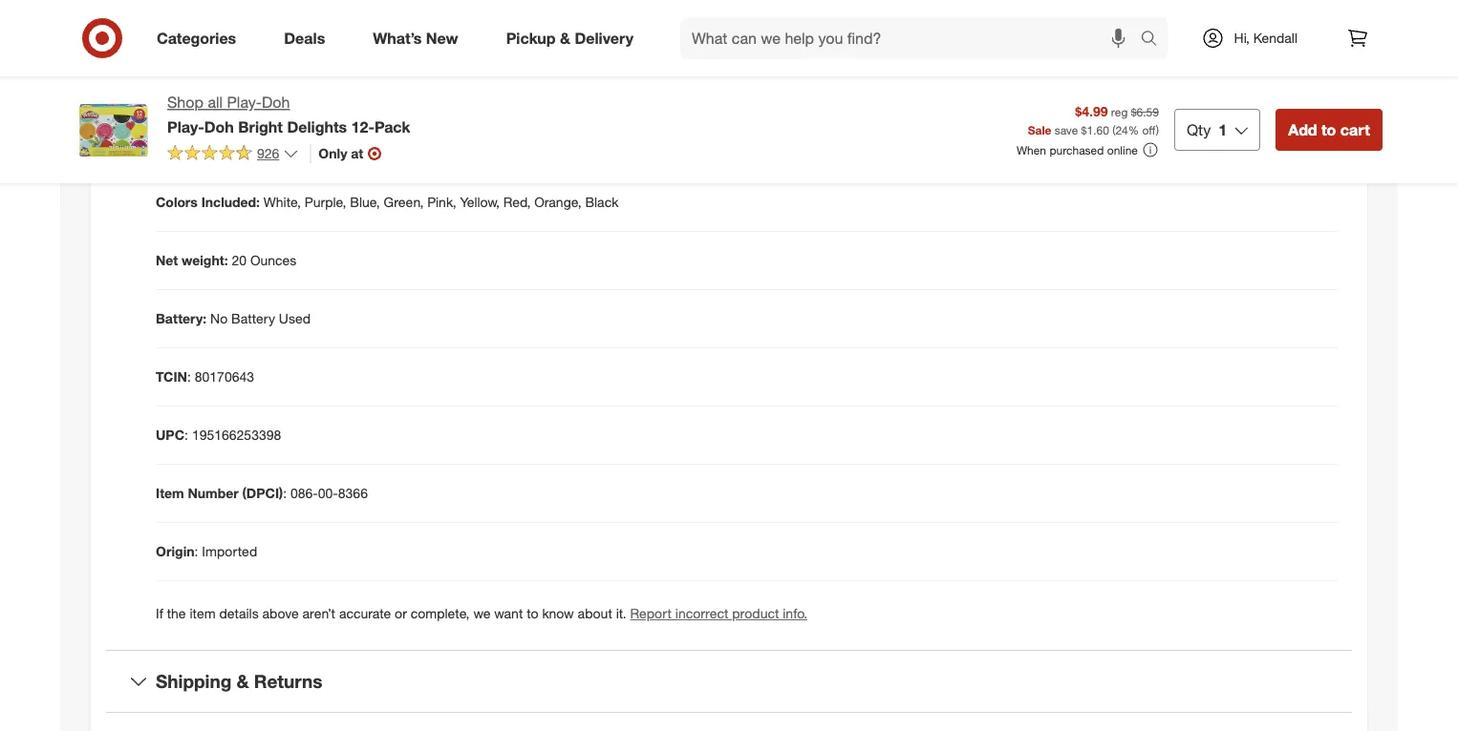 Task type: locate. For each thing, give the bounding box(es) containing it.
the
[[167, 606, 186, 623]]

hi, kendall
[[1234, 30, 1298, 46]]

pink,
[[427, 194, 456, 211]]

tcin : 80170643
[[156, 369, 254, 386]]

What can we help you find? suggestions appear below search field
[[680, 17, 1145, 59]]

0 horizontal spatial to
[[527, 606, 539, 623]]

0 horizontal spatial &
[[237, 671, 249, 693]]

or
[[395, 606, 407, 623]]

what's new
[[373, 29, 458, 47]]

sale
[[1028, 123, 1051, 137]]

details
[[219, 606, 259, 623]]

& inside dropdown button
[[237, 671, 249, 693]]

play-
[[227, 93, 262, 112], [167, 117, 204, 136]]

origin : imported
[[156, 544, 257, 561]]

to right add
[[1322, 120, 1336, 139]]

:
[[187, 369, 191, 386], [185, 427, 188, 444], [283, 486, 287, 502], [195, 544, 198, 561]]

play- down shop
[[167, 117, 204, 136]]

1 vertical spatial &
[[237, 671, 249, 693]]

above
[[262, 606, 299, 623]]

to
[[1322, 120, 1336, 139], [527, 606, 539, 623]]

8366
[[338, 486, 368, 502]]

delivery
[[575, 29, 634, 47]]

1 horizontal spatial to
[[1322, 120, 1336, 139]]

warnings:
[[303, 19, 366, 36]]

doh down all
[[204, 117, 234, 136]]

$4.99
[[1075, 103, 1108, 120]]

to right want
[[527, 606, 539, 623]]

when
[[1017, 143, 1046, 157]]

ounces
[[250, 252, 297, 269]]

1 vertical spatial play-
[[167, 117, 204, 136]]

80170643
[[195, 369, 254, 386]]

1 vertical spatial doh
[[204, 117, 234, 136]]

1 horizontal spatial doh
[[262, 93, 290, 112]]

926
[[257, 145, 279, 162]]

20
[[232, 252, 247, 269]]

: for 80170643
[[187, 369, 191, 386]]

battery: no battery used
[[156, 311, 311, 327]]

choking
[[197, 19, 250, 36]]

play- up the bright
[[227, 93, 262, 112]]

product
[[732, 606, 779, 623]]

0 vertical spatial doh
[[262, 93, 290, 112]]

categories
[[157, 29, 236, 47]]

thinking
[[334, 78, 384, 94]]

cart
[[1341, 120, 1370, 139]]

if
[[156, 606, 163, 623]]

0 vertical spatial play-
[[227, 93, 262, 112]]

: for imported
[[195, 544, 198, 561]]

educational focus: creative thinking
[[156, 78, 384, 94]]

categories link
[[140, 17, 260, 59]]

number
[[188, 486, 239, 502]]

0 horizontal spatial play-
[[167, 117, 204, 136]]

colors included: white, purple, blue, green, pink, yellow, red, orange, black
[[156, 194, 619, 211]]

deals link
[[268, 17, 349, 59]]

incorrect
[[675, 606, 729, 623]]

online
[[1107, 143, 1138, 157]]

want
[[494, 606, 523, 623]]

doh up the bright
[[262, 93, 290, 112]]

purchased
[[1050, 143, 1104, 157]]

purple,
[[305, 194, 346, 211]]

what's
[[373, 29, 422, 47]]

red,
[[503, 194, 531, 211]]

&
[[560, 29, 570, 47], [237, 671, 249, 693]]

origin
[[156, 544, 195, 561]]

: left "195166253398"
[[185, 427, 188, 444]]

00-
[[318, 486, 338, 502]]

: left 086-
[[283, 486, 287, 502]]

pickup
[[506, 29, 556, 47]]

shipping & returns button
[[106, 652, 1352, 713]]

shop all play-doh play-doh bright delights 12-pack
[[167, 93, 410, 136]]

add to cart button
[[1276, 109, 1383, 151]]

included:
[[201, 194, 260, 211]]

complete,
[[411, 606, 470, 623]]

0 vertical spatial to
[[1322, 120, 1336, 139]]

pack
[[375, 117, 410, 136]]

it.
[[616, 606, 627, 623]]

new
[[426, 29, 458, 47]]

(
[[1112, 123, 1116, 137]]

doh
[[262, 93, 290, 112], [204, 117, 234, 136]]

shipping
[[156, 671, 232, 693]]

1 horizontal spatial play-
[[227, 93, 262, 112]]

pickup & delivery link
[[490, 17, 657, 59]]

net
[[156, 252, 178, 269]]

off
[[1142, 123, 1156, 137]]

green,
[[384, 194, 424, 211]]

1 horizontal spatial &
[[560, 29, 570, 47]]

: left 80170643
[[187, 369, 191, 386]]

& right pickup
[[560, 29, 570, 47]]

& for pickup
[[560, 29, 570, 47]]

about
[[578, 606, 612, 623]]

: left imported
[[195, 544, 198, 561]]

& left returns
[[237, 671, 249, 693]]

shop
[[167, 93, 203, 112]]

0 vertical spatial &
[[560, 29, 570, 47]]

qty
[[1187, 120, 1211, 139]]

choking_hazard_small_parts
[[369, 19, 542, 36]]

if the item details above aren't accurate or complete, we want to know about it. report incorrect product info.
[[156, 606, 808, 623]]



Task type: vqa. For each thing, say whether or not it's contained in the screenshot.


Task type: describe. For each thing, give the bounding box(es) containing it.
%
[[1128, 123, 1139, 137]]

search
[[1132, 31, 1178, 49]]

only
[[319, 145, 347, 162]]

blue,
[[350, 194, 380, 211]]

image of play-doh bright delights 12-pack image
[[75, 92, 152, 168]]

returns
[[254, 671, 322, 693]]

add to cart
[[1288, 120, 1370, 139]]

colors
[[156, 194, 198, 211]]

upc
[[156, 427, 185, 444]]

bright
[[238, 117, 283, 136]]

sculpting
[[217, 136, 274, 153]]

shipping & returns
[[156, 671, 322, 693]]

aren't
[[303, 606, 335, 623]]

$
[[1081, 123, 1087, 137]]

used
[[279, 311, 311, 327]]

orange,
[[534, 194, 582, 211]]

hi,
[[1234, 30, 1250, 46]]

item number (dpci) : 086-00-8366
[[156, 486, 368, 502]]

cpsc
[[156, 19, 193, 36]]

includes: sculpting tool
[[156, 136, 302, 153]]

creative
[[281, 78, 330, 94]]

search button
[[1132, 17, 1178, 63]]

save
[[1055, 123, 1078, 137]]

when purchased online
[[1017, 143, 1138, 157]]

info.
[[783, 606, 808, 623]]

report incorrect product info. button
[[630, 605, 808, 624]]

know
[[542, 606, 574, 623]]

no
[[210, 311, 228, 327]]

at
[[351, 145, 363, 162]]

what's new link
[[357, 17, 482, 59]]

all
[[208, 93, 223, 112]]

net weight: 20 ounces
[[156, 252, 297, 269]]

: for 195166253398
[[185, 427, 188, 444]]

educational
[[156, 78, 231, 94]]

(dpci)
[[242, 486, 283, 502]]

tool
[[277, 136, 302, 153]]

yellow,
[[460, 194, 500, 211]]

white,
[[264, 194, 301, 211]]

12-
[[351, 117, 375, 136]]

$4.99 reg $6.59 sale save $ 1.60 ( 24 % off )
[[1028, 103, 1159, 137]]

& for shipping
[[237, 671, 249, 693]]

)
[[1156, 123, 1159, 137]]

1 vertical spatial to
[[527, 606, 539, 623]]

we
[[473, 606, 491, 623]]

battery:
[[156, 311, 207, 327]]

delights
[[287, 117, 347, 136]]

imported
[[202, 544, 257, 561]]

195166253398
[[192, 427, 281, 444]]

1.60
[[1087, 123, 1109, 137]]

item
[[156, 486, 184, 502]]

report
[[630, 606, 672, 623]]

add
[[1288, 120, 1317, 139]]

black
[[585, 194, 619, 211]]

tcin
[[156, 369, 187, 386]]

deals
[[284, 29, 325, 47]]

weight:
[[182, 252, 228, 269]]

kendall
[[1254, 30, 1298, 46]]

to inside button
[[1322, 120, 1336, 139]]

includes:
[[156, 136, 213, 153]]

qty 1
[[1187, 120, 1227, 139]]

item
[[190, 606, 216, 623]]

upc : 195166253398
[[156, 427, 281, 444]]

0 horizontal spatial doh
[[204, 117, 234, 136]]

cpsc choking hazard warnings: choking_hazard_small_parts
[[156, 19, 542, 36]]

$6.59
[[1131, 105, 1159, 119]]



